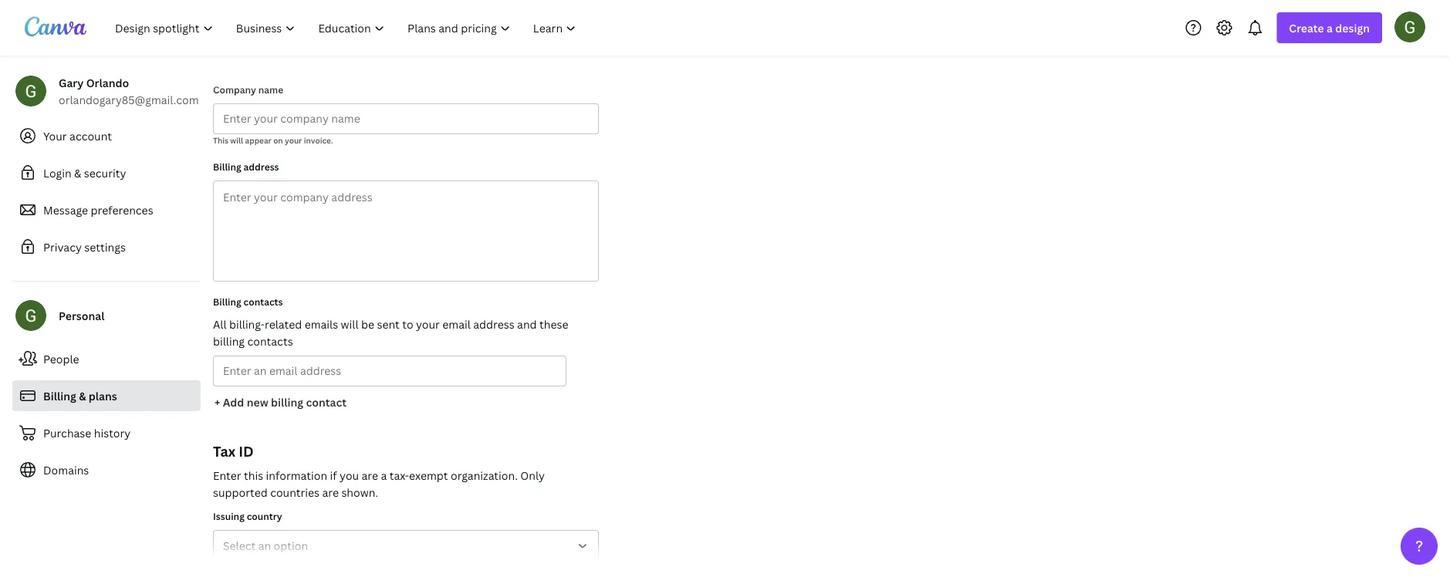 Task type: describe. For each thing, give the bounding box(es) containing it.
and
[[517, 317, 537, 331]]

plans
[[89, 389, 117, 403]]

issuing country
[[213, 510, 282, 523]]

login & security link
[[12, 157, 201, 188]]

tax
[[213, 442, 235, 461]]

contact
[[306, 395, 347, 409]]

countries
[[270, 485, 320, 500]]

address inside all billing-related emails will be sent to your email address and these billing contacts
[[473, 317, 515, 331]]

0 vertical spatial billing
[[253, 51, 295, 69]]

login & security
[[43, 166, 126, 180]]

organization.
[[451, 468, 518, 483]]

sent
[[377, 317, 400, 331]]

0 horizontal spatial your
[[285, 135, 302, 145]]

domains
[[43, 463, 89, 477]]

settings
[[84, 240, 126, 254]]

0 vertical spatial information
[[298, 51, 379, 69]]

appear
[[245, 135, 271, 145]]

select
[[223, 538, 256, 553]]

purchase history
[[43, 426, 131, 440]]

create a design
[[1289, 20, 1370, 35]]

a inside the tax id enter this information if you are a tax-exempt organization. only supported countries are shown.
[[381, 468, 387, 483]]

these
[[540, 317, 568, 331]]

1 vertical spatial are
[[322, 485, 339, 500]]

Enter an email address text field
[[223, 357, 557, 386]]

select an option
[[223, 538, 308, 553]]

your
[[43, 129, 67, 143]]

supported
[[213, 485, 268, 500]]

billing contacts
[[213, 295, 283, 308]]

option
[[274, 538, 308, 553]]

billing & plans link
[[12, 381, 201, 411]]

shown.
[[341, 485, 378, 500]]

only
[[520, 468, 545, 483]]

purchase history link
[[12, 418, 201, 448]]

tax-
[[390, 468, 409, 483]]

top level navigation element
[[105, 12, 589, 43]]

login
[[43, 166, 72, 180]]

0 vertical spatial contacts
[[244, 295, 283, 308]]

billing inside all billing-related emails will be sent to your email address and these billing contacts
[[213, 334, 245, 348]]

your inside all billing-related emails will be sent to your email address and these billing contacts
[[416, 317, 440, 331]]

emails
[[305, 317, 338, 331]]

all billing-related emails will be sent to your email address and these billing contacts
[[213, 317, 568, 348]]

your account
[[43, 129, 112, 143]]

on
[[273, 135, 283, 145]]

+ add new billing contact
[[215, 395, 347, 409]]

gary orlando orlandogary85@gmail.com
[[59, 75, 199, 107]]

information inside the tax id enter this information if you are a tax-exempt organization. only supported countries are shown.
[[266, 468, 327, 483]]

be
[[361, 317, 374, 331]]

if
[[330, 468, 337, 483]]

you
[[340, 468, 359, 483]]

+ add new billing contact button
[[213, 387, 348, 418]]

billing address
[[213, 160, 279, 173]]

Enter your company address text field
[[214, 181, 598, 281]]

will inside all billing-related emails will be sent to your email address and these billing contacts
[[341, 317, 359, 331]]

+
[[215, 395, 220, 409]]

to
[[402, 317, 413, 331]]

message
[[43, 203, 88, 217]]

domains link
[[12, 455, 201, 485]]

related
[[265, 317, 302, 331]]

for
[[382, 51, 402, 69]]

privacy
[[43, 240, 82, 254]]



Task type: vqa. For each thing, say whether or not it's contained in the screenshot.
Terry Turtle terryturtle85@gmail.com in the top of the page
no



Task type: locate. For each thing, give the bounding box(es) containing it.
1 vertical spatial &
[[79, 389, 86, 403]]

this
[[213, 135, 228, 145]]

people
[[43, 352, 79, 366]]

enter
[[213, 468, 241, 483]]

0 vertical spatial will
[[230, 135, 243, 145]]

will
[[230, 135, 243, 145], [341, 317, 359, 331]]

a
[[1327, 20, 1333, 35], [381, 468, 387, 483]]

gary
[[59, 75, 84, 90]]

2 vertical spatial billing
[[271, 395, 303, 409]]

new
[[247, 395, 268, 409]]

your account link
[[12, 120, 201, 151]]

1 horizontal spatial will
[[341, 317, 359, 331]]

& inside the 'login & security' link
[[74, 166, 81, 180]]

Enter your company name text field
[[223, 104, 589, 134]]

security
[[84, 166, 126, 180]]

orlandogary85@gmail.com
[[59, 92, 199, 107]]

an
[[258, 538, 271, 553]]

0 vertical spatial your
[[285, 135, 302, 145]]

0 vertical spatial address
[[244, 160, 279, 173]]

this will appear on your invoice.
[[213, 135, 333, 145]]

1 horizontal spatial your
[[416, 317, 440, 331]]

create a design button
[[1277, 12, 1382, 43]]

& for login
[[74, 166, 81, 180]]

issuing
[[213, 510, 245, 523]]

invoice.
[[304, 135, 333, 145]]

& right login
[[74, 166, 81, 180]]

0 horizontal spatial personal
[[59, 308, 105, 323]]

address down appear
[[244, 160, 279, 173]]

&
[[74, 166, 81, 180], [79, 389, 86, 403]]

1 horizontal spatial personal
[[405, 51, 464, 69]]

1 vertical spatial personal
[[59, 308, 105, 323]]

0 vertical spatial billing
[[213, 160, 241, 173]]

0 vertical spatial are
[[362, 468, 378, 483]]

preferences
[[91, 203, 153, 217]]

Select an option button
[[213, 530, 599, 561]]

a inside dropdown button
[[1327, 20, 1333, 35]]

address left and
[[473, 317, 515, 331]]

billing for billing & plans
[[43, 389, 76, 403]]

contacts inside all billing-related emails will be sent to your email address and these billing contacts
[[247, 334, 293, 348]]

billing down people
[[43, 389, 76, 403]]

personal right the for
[[405, 51, 464, 69]]

billing for billing address
[[213, 160, 241, 173]]

billing right new
[[271, 395, 303, 409]]

design
[[1335, 20, 1370, 35]]

billing
[[253, 51, 295, 69], [213, 334, 245, 348], [271, 395, 303, 409]]

0 horizontal spatial a
[[381, 468, 387, 483]]

billing down this
[[213, 160, 241, 173]]

0 horizontal spatial are
[[322, 485, 339, 500]]

1 vertical spatial billing
[[213, 334, 245, 348]]

team billing information for personal
[[213, 51, 464, 69]]

0 vertical spatial a
[[1327, 20, 1333, 35]]

0 vertical spatial personal
[[405, 51, 464, 69]]

1 vertical spatial will
[[341, 317, 359, 331]]

billing & plans
[[43, 389, 117, 403]]

all
[[213, 317, 227, 331]]

billing
[[213, 160, 241, 173], [213, 295, 241, 308], [43, 389, 76, 403]]

privacy settings
[[43, 240, 126, 254]]

& inside billing & plans link
[[79, 389, 86, 403]]

billing up all
[[213, 295, 241, 308]]

name
[[258, 83, 283, 96]]

company
[[213, 83, 256, 96]]

& left plans
[[79, 389, 86, 403]]

contacts down related
[[247, 334, 293, 348]]

1 horizontal spatial address
[[473, 317, 515, 331]]

are up 'shown.' at bottom
[[362, 468, 378, 483]]

1 vertical spatial contacts
[[247, 334, 293, 348]]

add
[[223, 395, 244, 409]]

your right "to"
[[416, 317, 440, 331]]

1 vertical spatial address
[[473, 317, 515, 331]]

0 vertical spatial &
[[74, 166, 81, 180]]

& for billing
[[79, 389, 86, 403]]

contacts
[[244, 295, 283, 308], [247, 334, 293, 348]]

account
[[70, 129, 112, 143]]

1 horizontal spatial are
[[362, 468, 378, 483]]

information up countries
[[266, 468, 327, 483]]

1 vertical spatial a
[[381, 468, 387, 483]]

message preferences link
[[12, 195, 201, 225]]

a left design
[[1327, 20, 1333, 35]]

tax id enter this information if you are a tax-exempt organization. only supported countries are shown.
[[213, 442, 545, 500]]

orlando
[[86, 75, 129, 90]]

contacts up billing-
[[244, 295, 283, 308]]

personal up people
[[59, 308, 105, 323]]

are down if on the bottom of the page
[[322, 485, 339, 500]]

this
[[244, 468, 263, 483]]

a left tax-
[[381, 468, 387, 483]]

message preferences
[[43, 203, 153, 217]]

your
[[285, 135, 302, 145], [416, 317, 440, 331]]

billing down all
[[213, 334, 245, 348]]

privacy settings link
[[12, 232, 201, 262]]

history
[[94, 426, 131, 440]]

address
[[244, 160, 279, 173], [473, 317, 515, 331]]

email
[[442, 317, 471, 331]]

1 vertical spatial billing
[[213, 295, 241, 308]]

purchase
[[43, 426, 91, 440]]

billing for billing contacts
[[213, 295, 241, 308]]

create
[[1289, 20, 1324, 35]]

will right this
[[230, 135, 243, 145]]

team
[[213, 51, 249, 69]]

1 horizontal spatial a
[[1327, 20, 1333, 35]]

0 horizontal spatial will
[[230, 135, 243, 145]]

gary orlando image
[[1395, 11, 1426, 42]]

billing inside + add new billing contact "button"
[[271, 395, 303, 409]]

will left 'be'
[[341, 317, 359, 331]]

country
[[247, 510, 282, 523]]

0 horizontal spatial address
[[244, 160, 279, 173]]

billing up name
[[253, 51, 295, 69]]

personal
[[405, 51, 464, 69], [59, 308, 105, 323]]

company name
[[213, 83, 283, 96]]

2 vertical spatial billing
[[43, 389, 76, 403]]

1 vertical spatial your
[[416, 317, 440, 331]]

your right 'on'
[[285, 135, 302, 145]]

exempt
[[409, 468, 448, 483]]

billing-
[[229, 317, 265, 331]]

people link
[[12, 343, 201, 374]]

1 vertical spatial information
[[266, 468, 327, 483]]

are
[[362, 468, 378, 483], [322, 485, 339, 500]]

id
[[239, 442, 254, 461]]

information
[[298, 51, 379, 69], [266, 468, 327, 483]]

information down top level navigation element
[[298, 51, 379, 69]]



